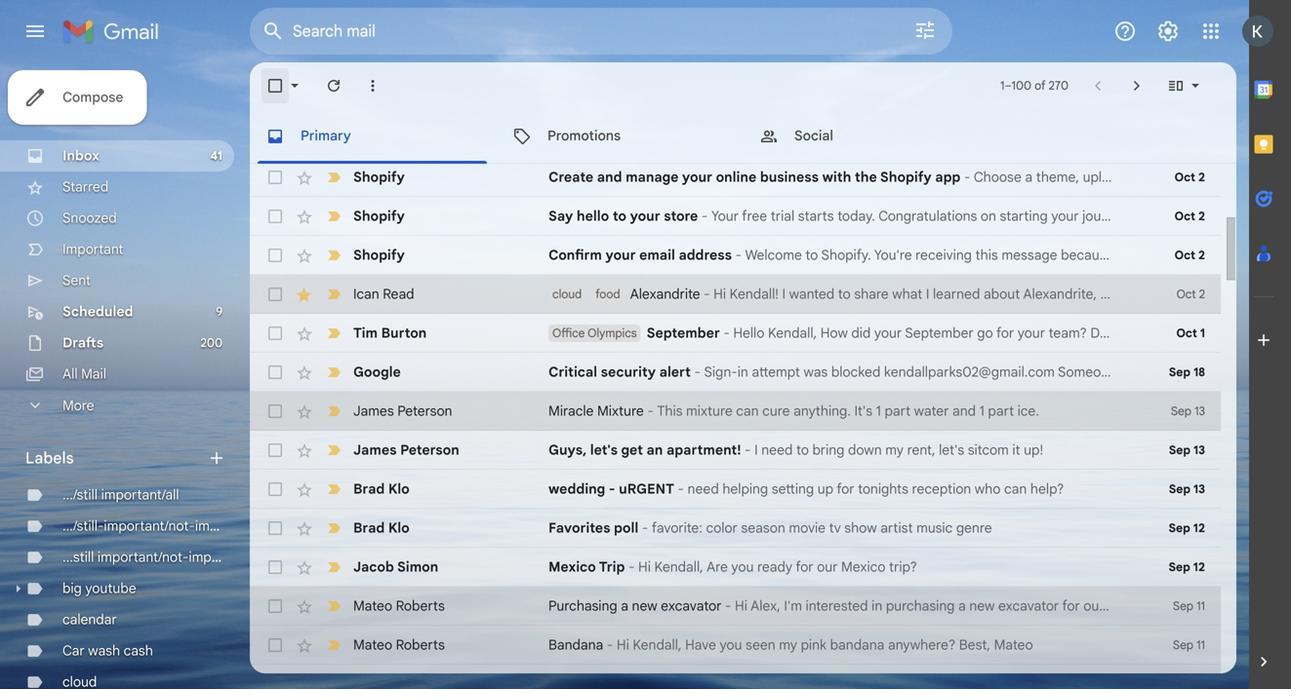 Task type: vqa. For each thing, say whether or not it's contained in the screenshot.


Task type: locate. For each thing, give the bounding box(es) containing it.
part
[[885, 403, 911, 420], [988, 403, 1014, 420]]

for
[[996, 325, 1014, 342], [837, 481, 854, 498], [796, 559, 813, 576]]

1 12 from the top
[[1193, 522, 1205, 536]]

starred link
[[62, 179, 109, 196]]

1 james peterson from the top
[[353, 403, 452, 420]]

for right the go at the right of the page
[[996, 325, 1014, 342]]

1 sep 11 from the top
[[1173, 600, 1205, 614]]

2 down shopify.
[[1199, 248, 1205, 263]]

9 row from the top
[[250, 470, 1221, 509]]

0 horizontal spatial be
[[1249, 325, 1265, 342]]

tab list
[[1237, 62, 1291, 620], [250, 109, 1237, 164]]

row up helping
[[250, 431, 1221, 470]]

2 sep 11 from the top
[[1173, 639, 1205, 653]]

oct 2 down shopify.
[[1175, 248, 1205, 263]]

klo for wedding
[[388, 481, 410, 498]]

1 up sitcom
[[979, 403, 985, 420]]

hello
[[733, 325, 765, 342]]

oct for say hello to your store - your free trial starts today. congratulations on starting your journey with shopify. ﻿͏ ﻿͏ ﻿͏ ﻿͏ ﻿͏ ﻿͏ ﻿͏ ﻿͏ ﻿͏ ﻿͏ ﻿͏ ﻿͏ ﻿͏ ﻿͏ ﻿͏ ﻿͏ ﻿͏ ﻿͏ ﻿͏ ﻿͏ ﻿͏ ﻿͏ 
[[1175, 209, 1196, 224]]

1 vertical spatial peterson
[[400, 442, 459, 459]]

sep
[[1169, 365, 1191, 380], [1171, 405, 1192, 419], [1169, 444, 1191, 458], [1169, 483, 1191, 497], [1169, 522, 1190, 536], [1169, 561, 1190, 575], [1173, 600, 1194, 614], [1173, 639, 1194, 653]]

2 right journey
[[1199, 209, 1205, 224]]

you right the do
[[1111, 325, 1134, 342]]

brad klo for wedding - urgent
[[353, 481, 410, 498]]

tab list containing primary
[[250, 109, 1237, 164]]

row up i
[[250, 392, 1221, 431]]

mexico right "our"
[[841, 559, 886, 576]]

important/not- up ...still important/not-important
[[104, 518, 195, 535]]

13
[[1195, 405, 1205, 419], [1194, 444, 1205, 458], [1194, 483, 1205, 497]]

pink
[[801, 637, 827, 654]]

- left your
[[702, 208, 708, 225]]

2 roberts from the top
[[396, 637, 445, 654]]

you left seen
[[720, 637, 742, 654]]

1 vertical spatial sep 12
[[1169, 561, 1205, 575]]

to
[[613, 208, 627, 225], [796, 442, 809, 459]]

11 ﻿͏ from the left
[[1250, 208, 1250, 225]]

oct 2 up shopify.
[[1175, 170, 1205, 185]]

- left 'this'
[[647, 403, 654, 420]]

0 vertical spatial you
[[1111, 325, 1134, 342]]

important
[[195, 518, 256, 535], [189, 549, 249, 567]]

1 vertical spatial and
[[953, 403, 976, 420]]

row down 'color'
[[250, 548, 1221, 588]]

0 horizontal spatial my
[[779, 637, 797, 654]]

primary tab
[[250, 109, 495, 164]]

more button
[[0, 390, 234, 422]]

2 up october
[[1199, 287, 1205, 302]]

20 ﻿͏ from the left
[[1281, 208, 1281, 225]]

0 vertical spatial kendall,
[[768, 325, 817, 342]]

roberts for purchasing
[[396, 598, 445, 615]]

important down .../still-important/not-important link
[[189, 549, 249, 567]]

brad for favorites poll - favorite: color season movie tv show artist music genre
[[353, 520, 385, 537]]

.../still important/all
[[62, 487, 179, 504]]

and
[[597, 169, 622, 186], [953, 403, 976, 420]]

hi right trip
[[638, 559, 651, 576]]

None checkbox
[[265, 76, 285, 96], [265, 168, 285, 187], [265, 246, 285, 265], [265, 285, 285, 304], [265, 363, 285, 383], [265, 441, 285, 461], [265, 519, 285, 539], [265, 636, 285, 656], [265, 76, 285, 96], [265, 168, 285, 187], [265, 246, 285, 265], [265, 285, 285, 304], [265, 363, 285, 383], [265, 441, 285, 461], [265, 519, 285, 539], [265, 636, 285, 656]]

1 horizontal spatial mexico
[[841, 559, 886, 576]]

2 horizontal spatial 1
[[1200, 326, 1205, 341]]

a left new
[[621, 598, 628, 615]]

2 let's from the left
[[939, 442, 964, 459]]

1 horizontal spatial be
[[1279, 325, 1291, 342]]

...still important/not-important
[[62, 549, 249, 567]]

1 vertical spatial for
[[837, 481, 854, 498]]

1 sep 12 from the top
[[1169, 522, 1205, 536]]

older image
[[1127, 76, 1147, 96]]

can left cure
[[736, 403, 759, 420]]

calendar
[[62, 612, 117, 629]]

oct 2 for confirm your email address -
[[1175, 248, 1205, 263]]

sep 12 for favorites poll - favorite: color season movie tv show artist music genre
[[1169, 522, 1205, 536]]

sep for this mixture can cure anything. it's 1 part water and 1 part ice.
[[1171, 405, 1192, 419]]

0 horizontal spatial with
[[822, 169, 851, 186]]

labels
[[25, 449, 74, 468]]

tab list up online
[[250, 109, 1237, 164]]

you
[[1111, 325, 1134, 342], [731, 559, 754, 576], [720, 637, 742, 654]]

3 2 from the top
[[1199, 248, 1205, 263]]

1 vertical spatial to
[[796, 442, 809, 459]]

2 horizontal spatial for
[[996, 325, 1014, 342]]

anything.
[[794, 403, 851, 420]]

tim
[[353, 325, 378, 342]]

0 vertical spatial can
[[736, 403, 759, 420]]

kendall, left are
[[654, 559, 703, 576]]

21 ﻿͏ from the left
[[1285, 208, 1285, 225]]

.../still-important/not-important
[[62, 518, 256, 535]]

for right up
[[837, 481, 854, 498]]

0 vertical spatial klo
[[388, 481, 410, 498]]

app
[[935, 169, 961, 186]]

1 be from the left
[[1249, 325, 1265, 342]]

1 roberts from the top
[[396, 598, 445, 615]]

with right journey
[[1132, 208, 1158, 225]]

roberts for bandana
[[396, 637, 445, 654]]

1 vertical spatial 13
[[1194, 444, 1205, 458]]

let's right rent,
[[939, 442, 964, 459]]

toggle split pane mode image
[[1166, 76, 1186, 96]]

2 2 from the top
[[1199, 209, 1205, 224]]

shopify for confirm your email address
[[353, 247, 405, 264]]

0 vertical spatial a
[[1268, 325, 1276, 342]]

0 vertical spatial sep 11
[[1173, 600, 1205, 614]]

18 ﻿͏ from the left
[[1274, 208, 1274, 225]]

create
[[548, 169, 594, 186]]

mateo
[[353, 598, 392, 615], [353, 637, 392, 654], [994, 637, 1033, 654]]

be
[[1249, 325, 1265, 342], [1279, 325, 1291, 342]]

1 vertical spatial with
[[1132, 208, 1158, 225]]

shopify for say hello to your store
[[353, 208, 405, 225]]

a right will
[[1268, 325, 1276, 342]]

primary
[[301, 127, 351, 144]]

refresh image
[[324, 76, 344, 96]]

1 vertical spatial need
[[688, 481, 719, 498]]

2 ﻿͏ from the left
[[1218, 208, 1218, 225]]

3 row from the top
[[250, 236, 1221, 275]]

0 vertical spatial 12
[[1193, 522, 1205, 536]]

row down your
[[250, 236, 1221, 275]]

2 klo from the top
[[388, 520, 410, 537]]

poll
[[614, 520, 639, 537]]

0 vertical spatial mateo roberts
[[353, 598, 445, 615]]

1 horizontal spatial let's
[[939, 442, 964, 459]]

0 vertical spatial and
[[597, 169, 622, 186]]

0 vertical spatial my
[[885, 442, 904, 459]]

0 horizontal spatial for
[[796, 559, 813, 576]]

2 vertical spatial 13
[[1194, 483, 1205, 497]]

1 vertical spatial james peterson
[[353, 442, 459, 459]]

oct for confirm your email address -
[[1175, 248, 1196, 263]]

5 row from the top
[[250, 314, 1291, 353]]

brad klo
[[353, 481, 410, 498], [353, 520, 410, 537]]

row
[[250, 158, 1221, 197], [250, 197, 1291, 236], [250, 236, 1221, 275], [250, 275, 1221, 314], [250, 314, 1291, 353], [250, 353, 1221, 392], [250, 392, 1221, 431], [250, 431, 1221, 470], [250, 470, 1221, 509], [250, 509, 1221, 548], [250, 548, 1221, 588], [250, 588, 1221, 627], [250, 627, 1221, 666], [250, 666, 1221, 690]]

september
[[647, 325, 720, 342], [905, 325, 974, 342]]

1 mateo roberts from the top
[[353, 598, 445, 615]]

important for .../still-important/not-important
[[195, 518, 256, 535]]

1 11 from the top
[[1197, 600, 1205, 614]]

and right water
[[953, 403, 976, 420]]

1 brad klo from the top
[[353, 481, 410, 498]]

2 for say hello to your store - your free trial starts today. congratulations on starting your journey with shopify. ﻿͏ ﻿͏ ﻿͏ ﻿͏ ﻿͏ ﻿͏ ﻿͏ ﻿͏ ﻿͏ ﻿͏ ﻿͏ ﻿͏ ﻿͏ ﻿͏ ﻿͏ ﻿͏ ﻿͏ ﻿͏ ﻿͏ ﻿͏ ﻿͏ ﻿͏ 
[[1199, 209, 1205, 224]]

to left bring
[[796, 442, 809, 459]]

favorite:
[[652, 520, 703, 537]]

1 brad from the top
[[353, 481, 385, 498]]

6 row from the top
[[250, 353, 1221, 392]]

labels heading
[[25, 449, 207, 468]]

oct right think
[[1176, 326, 1197, 341]]

free
[[742, 208, 767, 225]]

kendall, down new
[[633, 637, 682, 654]]

.../still
[[62, 487, 98, 504]]

1 right it's
[[876, 403, 881, 420]]

0 horizontal spatial part
[[885, 403, 911, 420]]

it
[[1012, 442, 1020, 459]]

for for mexico
[[796, 559, 813, 576]]

0 vertical spatial sep 12
[[1169, 522, 1205, 536]]

important/not- down .../still-important/not-important
[[98, 549, 189, 567]]

are
[[707, 559, 728, 576]]

1 vertical spatial 12
[[1193, 561, 1205, 575]]

trip?
[[889, 559, 917, 576]]

12 row from the top
[[250, 588, 1221, 627]]

4 2 from the top
[[1199, 287, 1205, 302]]

sep 11 for bandana - hi kendall, have you seen my pink bandana anywhere? best, mateo
[[1173, 639, 1205, 653]]

1 2 from the top
[[1199, 170, 1205, 185]]

0 vertical spatial peterson
[[397, 403, 452, 420]]

main content containing primary
[[250, 62, 1291, 690]]

0 horizontal spatial to
[[613, 208, 627, 225]]

.../still important/all link
[[62, 487, 179, 504]]

james peterson for miracle mixture
[[353, 403, 452, 420]]

2 sep 12 from the top
[[1169, 561, 1205, 575]]

2 vertical spatial for
[[796, 559, 813, 576]]

need down apartment!
[[688, 481, 719, 498]]

olympics
[[588, 326, 637, 341]]

1 vertical spatial sep 11
[[1173, 639, 1205, 653]]

mail
[[81, 366, 106, 383]]

oct down shopify.
[[1175, 248, 1196, 263]]

your left store on the right of the page
[[630, 208, 660, 225]]

1 james from the top
[[353, 403, 394, 420]]

critical
[[548, 364, 597, 381]]

read
[[383, 286, 414, 303]]

0 horizontal spatial let's
[[590, 442, 618, 459]]

support image
[[1114, 20, 1137, 43]]

1 vertical spatial brad
[[353, 520, 385, 537]]

2 james from the top
[[353, 442, 397, 459]]

october
[[1171, 325, 1222, 342]]

youtube
[[85, 581, 136, 598]]

1 vertical spatial klo
[[388, 520, 410, 537]]

your left "email"
[[606, 247, 636, 264]]

2 11 from the top
[[1197, 639, 1205, 653]]

james
[[353, 403, 394, 420], [353, 442, 397, 459]]

﻿͏
[[1215, 208, 1215, 225], [1218, 208, 1218, 225], [1222, 208, 1222, 225], [1225, 208, 1225, 225], [1229, 208, 1229, 225], [1232, 208, 1232, 225], [1236, 208, 1236, 225], [1239, 208, 1239, 225], [1243, 208, 1243, 225], [1246, 208, 1246, 225], [1250, 208, 1250, 225], [1253, 208, 1253, 225], [1257, 208, 1257, 225], [1260, 208, 1260, 225], [1264, 208, 1264, 225], [1267, 208, 1267, 225], [1271, 208, 1271, 225], [1274, 208, 1274, 225], [1278, 208, 1278, 225], [1281, 208, 1281, 225], [1285, 208, 1285, 225], [1288, 208, 1288, 225]]

important/not- for .../still-
[[104, 518, 195, 535]]

14 row from the top
[[250, 666, 1221, 690]]

this
[[657, 403, 683, 420]]

color
[[706, 520, 738, 537]]

oct up shopify.
[[1175, 170, 1196, 185]]

row up mexico trip - hi kendall, are you ready for our mexico trip?
[[250, 509, 1221, 548]]

2 september from the left
[[905, 325, 974, 342]]

2 mateo roberts from the top
[[353, 637, 445, 654]]

row up cure
[[250, 314, 1291, 353]]

office
[[552, 326, 585, 341]]

your right did
[[874, 325, 902, 342]]

big youtube
[[62, 581, 136, 598]]

row up hello
[[250, 275, 1221, 314]]

1 vertical spatial mateo roberts
[[353, 637, 445, 654]]

purchasing
[[548, 598, 617, 615]]

james peterson for guys, let's get an apartment!
[[353, 442, 459, 459]]

2 mexico from the left
[[841, 559, 886, 576]]

11 row from the top
[[250, 548, 1221, 588]]

0 horizontal spatial and
[[597, 169, 622, 186]]

with left the
[[822, 169, 851, 186]]

jacob simon
[[353, 559, 438, 576]]

1 horizontal spatial for
[[837, 481, 854, 498]]

0 vertical spatial important/not-
[[104, 518, 195, 535]]

september left the go at the right of the page
[[905, 325, 974, 342]]

0 vertical spatial to
[[613, 208, 627, 225]]

1 vertical spatial hi
[[617, 637, 629, 654]]

0 vertical spatial for
[[996, 325, 1014, 342]]

anywhere?
[[888, 637, 956, 654]]

sep 11
[[1173, 600, 1205, 614], [1173, 639, 1205, 653]]

1 horizontal spatial part
[[988, 403, 1014, 420]]

peterson
[[397, 403, 452, 420], [400, 442, 459, 459]]

mateo roberts for purchasing a new excavator
[[353, 598, 445, 615]]

2 brad from the top
[[353, 520, 385, 537]]

8 ﻿͏ from the left
[[1239, 208, 1239, 225]]

.../still-
[[62, 518, 104, 535]]

security
[[601, 364, 656, 381]]

0 horizontal spatial hi
[[617, 637, 629, 654]]

1 september from the left
[[647, 325, 720, 342]]

...still important/not-important link
[[62, 549, 249, 567]]

8 row from the top
[[250, 431, 1221, 470]]

helping
[[723, 481, 768, 498]]

my left pink
[[779, 637, 797, 654]]

klo
[[388, 481, 410, 498], [388, 520, 410, 537]]

september up 'alert'
[[647, 325, 720, 342]]

1 vertical spatial 11
[[1197, 639, 1205, 653]]

up
[[818, 481, 834, 498]]

12
[[1193, 522, 1205, 536], [1193, 561, 1205, 575]]

2 brad klo from the top
[[353, 520, 410, 537]]

a
[[1268, 325, 1276, 342], [621, 598, 628, 615]]

- left i
[[745, 442, 751, 459]]

business
[[760, 169, 819, 186]]

0 vertical spatial brad
[[353, 481, 385, 498]]

None checkbox
[[265, 207, 285, 226], [265, 324, 285, 344], [265, 402, 285, 422], [265, 480, 285, 500], [265, 558, 285, 578], [265, 597, 285, 617], [265, 207, 285, 226], [265, 324, 285, 344], [265, 402, 285, 422], [265, 480, 285, 500], [265, 558, 285, 578], [265, 597, 285, 617]]

row down excavator
[[250, 627, 1221, 666]]

14 ﻿͏ from the left
[[1260, 208, 1260, 225]]

think
[[1137, 325, 1168, 342]]

0 horizontal spatial 1
[[876, 403, 881, 420]]

my left rent,
[[885, 442, 904, 459]]

hi down purchasing a new excavator -
[[617, 637, 629, 654]]

can right who
[[1004, 481, 1027, 498]]

3 ﻿͏ from the left
[[1222, 208, 1222, 225]]

have
[[685, 637, 716, 654]]

1 vertical spatial can
[[1004, 481, 1027, 498]]

1 vertical spatial a
[[621, 598, 628, 615]]

excavator
[[661, 598, 722, 615]]

None search field
[[250, 8, 953, 55]]

for for reception
[[837, 481, 854, 498]]

1 vertical spatial important/not-
[[98, 549, 189, 567]]

row down mexico trip - hi kendall, are you ready for our mexico trip?
[[250, 588, 1221, 627]]

need right i
[[761, 442, 793, 459]]

0 horizontal spatial a
[[621, 598, 628, 615]]

down
[[848, 442, 882, 459]]

10 ﻿͏ from the left
[[1246, 208, 1246, 225]]

1 horizontal spatial can
[[1004, 481, 1027, 498]]

you right are
[[731, 559, 754, 576]]

0 horizontal spatial september
[[647, 325, 720, 342]]

16 ﻿͏ from the left
[[1267, 208, 1267, 225]]

1 horizontal spatial need
[[761, 442, 793, 459]]

how
[[821, 325, 848, 342]]

1 horizontal spatial and
[[953, 403, 976, 420]]

main content
[[250, 62, 1291, 690]]

critical security alert -
[[548, 364, 704, 381]]

0 horizontal spatial mexico
[[548, 559, 596, 576]]

main menu image
[[23, 20, 47, 43]]

0 vertical spatial 13
[[1195, 405, 1205, 419]]

brad
[[353, 481, 385, 498], [353, 520, 385, 537]]

row up your
[[250, 158, 1221, 197]]

4 row from the top
[[250, 275, 1221, 314]]

klo for favorites
[[388, 520, 410, 537]]

9
[[216, 305, 223, 320]]

let's left the get
[[590, 442, 618, 459]]

1 horizontal spatial september
[[905, 325, 974, 342]]

kendall, left how
[[768, 325, 817, 342]]

1 vertical spatial brad klo
[[353, 520, 410, 537]]

part left ice.
[[988, 403, 1014, 420]]

mateo for bandana - hi kendall, have you seen my pink bandana anywhere? best, mateo
[[353, 637, 392, 654]]

oct 2 up oct 1
[[1177, 287, 1205, 302]]

part left water
[[885, 403, 911, 420]]

0 vertical spatial hi
[[638, 559, 651, 576]]

for left "our"
[[796, 559, 813, 576]]

team?
[[1049, 325, 1087, 342]]

important/all
[[101, 487, 179, 504]]

1 left will
[[1200, 326, 1205, 341]]

1 vertical spatial roberts
[[396, 637, 445, 654]]

oct 2 right journey
[[1175, 209, 1205, 224]]

0 vertical spatial james peterson
[[353, 403, 452, 420]]

row down seen
[[250, 666, 1221, 690]]

row down hello
[[250, 353, 1221, 392]]

0 vertical spatial 11
[[1197, 600, 1205, 614]]

0 vertical spatial important
[[195, 518, 256, 535]]

james peterson
[[353, 403, 452, 420], [353, 442, 459, 459]]

0 vertical spatial sep 13
[[1171, 405, 1205, 419]]

oct 2
[[1175, 170, 1205, 185], [1175, 209, 1205, 224], [1175, 248, 1205, 263], [1177, 287, 1205, 302]]

wedding - urgent - need helping setting up for tonights reception who can help?
[[548, 481, 1064, 498]]

row down create and manage your online business with the shopify app -
[[250, 197, 1291, 236]]

advanced search options image
[[906, 11, 945, 50]]

2 12 from the top
[[1193, 561, 1205, 575]]

sep for hi kendall, are you ready for our mexico trip?
[[1169, 561, 1190, 575]]

0 vertical spatial brad klo
[[353, 481, 410, 498]]

labels navigation
[[0, 62, 256, 690]]

1 klo from the top
[[388, 481, 410, 498]]

drafts link
[[62, 335, 104, 352]]

apartment!
[[667, 442, 741, 459]]

to right 'hello'
[[613, 208, 627, 225]]

sep for hi kendall, have you seen my pink bandana anywhere? best, mateo
[[1173, 639, 1194, 653]]

scheduled link
[[62, 304, 133, 321]]

your
[[682, 169, 712, 186], [630, 208, 660, 225], [1051, 208, 1079, 225], [606, 247, 636, 264], [874, 325, 902, 342], [1018, 325, 1045, 342]]

1 vertical spatial sep 13
[[1169, 444, 1205, 458]]

- right excavator
[[725, 598, 731, 615]]

row up 'color'
[[250, 470, 1221, 509]]

oct right journey
[[1175, 209, 1196, 224]]

1 part from the left
[[885, 403, 911, 420]]

0 vertical spatial james
[[353, 403, 394, 420]]

important up ...still important/not-important
[[195, 518, 256, 535]]

mateo roberts
[[353, 598, 445, 615], [353, 637, 445, 654]]

...still
[[62, 549, 94, 567]]

2 for create and manage your online business with the shopify app -
[[1199, 170, 1205, 185]]

oct 2 for say hello to your store - your free trial starts today. congratulations on starting your journey with shopify. ﻿͏ ﻿͏ ﻿͏ ﻿͏ ﻿͏ ﻿͏ ﻿͏ ﻿͏ ﻿͏ ﻿͏ ﻿͏ ﻿͏ ﻿͏ ﻿͏ ﻿͏ ﻿͏ ﻿͏ ﻿͏ ﻿͏ ﻿͏ ﻿͏ ﻿͏ 
[[1175, 209, 1205, 224]]

settings image
[[1157, 20, 1180, 43]]

mexico down favorites in the bottom left of the page
[[548, 559, 596, 576]]

did
[[851, 325, 871, 342]]

i
[[754, 442, 758, 459]]

2 up shopify.
[[1199, 170, 1205, 185]]

1 vertical spatial james
[[353, 442, 397, 459]]

snoozed link
[[62, 210, 117, 227]]

2 james peterson from the top
[[353, 442, 459, 459]]

1 let's from the left
[[590, 442, 618, 459]]

0 vertical spatial roberts
[[396, 598, 445, 615]]

and right create
[[597, 169, 622, 186]]

1 vertical spatial important
[[189, 549, 249, 567]]

miracle
[[548, 403, 594, 420]]



Task type: describe. For each thing, give the bounding box(es) containing it.
cash
[[124, 643, 153, 660]]

13 row from the top
[[250, 627, 1221, 666]]

peterson for miracle mixture - this mixture can cure anything. it's 1 part water and 1 part ice.
[[397, 403, 452, 420]]

- left urgent
[[609, 481, 615, 498]]

1 horizontal spatial with
[[1132, 208, 1158, 225]]

genre
[[956, 520, 992, 537]]

mateo for purchasing a new excavator -
[[353, 598, 392, 615]]

2 vertical spatial kendall,
[[633, 637, 682, 654]]

1 vertical spatial my
[[779, 637, 797, 654]]

your left journey
[[1051, 208, 1079, 225]]

sep for i need to bring down my rent, let's sitcom it up!
[[1169, 444, 1191, 458]]

will
[[1226, 325, 1245, 342]]

starts
[[798, 208, 834, 225]]

season
[[741, 520, 785, 537]]

our
[[817, 559, 838, 576]]

miracle mixture - this mixture can cure anything. it's 1 part water and 1 part ice.
[[548, 403, 1039, 420]]

9 ﻿͏ from the left
[[1243, 208, 1243, 225]]

2 row from the top
[[250, 197, 1291, 236]]

sitcom
[[968, 442, 1009, 459]]

1 horizontal spatial 1
[[979, 403, 985, 420]]

search mail image
[[256, 14, 291, 49]]

ican
[[353, 286, 379, 303]]

13 for ice.
[[1195, 405, 1205, 419]]

sep 12 for mexico trip - hi kendall, are you ready for our mexico trip?
[[1169, 561, 1205, 575]]

17 ﻿͏ from the left
[[1271, 208, 1271, 225]]

1 horizontal spatial to
[[796, 442, 809, 459]]

- right 'alert'
[[694, 364, 701, 381]]

1 vertical spatial you
[[731, 559, 754, 576]]

- right bandana
[[607, 637, 613, 654]]

seen
[[746, 637, 776, 654]]

music
[[916, 520, 953, 537]]

11 for purchasing a new excavator -
[[1197, 600, 1205, 614]]

sep for favorite: color season movie tv show artist music genre
[[1169, 522, 1190, 536]]

13 ﻿͏ from the left
[[1257, 208, 1257, 225]]

oct 1
[[1176, 326, 1205, 341]]

guys, let's get an apartment! - i need to bring down my rent, let's sitcom it up!
[[548, 442, 1043, 459]]

bring
[[812, 442, 845, 459]]

19 ﻿͏ from the left
[[1278, 208, 1278, 225]]

all mail link
[[62, 366, 106, 383]]

alexandrite -
[[630, 286, 714, 303]]

jacob
[[353, 559, 394, 576]]

1 horizontal spatial hi
[[638, 559, 651, 576]]

movie
[[789, 520, 826, 537]]

row containing ican read
[[250, 275, 1221, 314]]

Search mail text field
[[293, 21, 859, 41]]

12 for mexico trip - hi kendall, are you ready for our mexico trip?
[[1193, 561, 1205, 575]]

compose button
[[8, 70, 147, 125]]

tv
[[829, 520, 841, 537]]

13 for it
[[1194, 444, 1205, 458]]

favorites
[[548, 520, 610, 537]]

online
[[716, 169, 757, 186]]

say hello to your store - your free trial starts today. congratulations on starting your journey with shopify. ﻿͏ ﻿͏ ﻿͏ ﻿͏ ﻿͏ ﻿͏ ﻿͏ ﻿͏ ﻿͏ ﻿͏ ﻿͏ ﻿͏ ﻿͏ ﻿͏ ﻿͏ ﻿͏ ﻿͏ ﻿͏ ﻿͏ ﻿͏ ﻿͏ ﻿͏ 
[[548, 208, 1291, 225]]

22 ﻿͏ from the left
[[1288, 208, 1288, 225]]

hello
[[577, 208, 609, 225]]

shopify for create and manage your online business with the shopify app
[[353, 169, 405, 186]]

important
[[62, 241, 123, 258]]

bandana - hi kendall, have you seen my pink bandana anywhere? best, mateo
[[548, 637, 1033, 654]]

2 be from the left
[[1279, 325, 1291, 342]]

mateo roberts for bandana
[[353, 637, 445, 654]]

car wash cash
[[62, 643, 153, 660]]

1 vertical spatial kendall,
[[654, 559, 703, 576]]

your left team?
[[1018, 325, 1045, 342]]

- right app
[[964, 169, 970, 186]]

manage
[[626, 169, 679, 186]]

7 row from the top
[[250, 392, 1221, 431]]

oct for create and manage your online business with the shopify app -
[[1175, 170, 1196, 185]]

6 ﻿͏ from the left
[[1232, 208, 1232, 225]]

drafts
[[62, 335, 104, 352]]

2 for confirm your email address -
[[1199, 248, 1205, 263]]

4 ﻿͏ from the left
[[1225, 208, 1225, 225]]

1 ﻿͏ from the left
[[1215, 208, 1215, 225]]

sep 13 for it
[[1169, 444, 1205, 458]]

promotions tab
[[497, 109, 743, 164]]

confirm your email address -
[[548, 247, 745, 264]]

tim burton
[[353, 325, 427, 342]]

mixture
[[597, 403, 644, 420]]

calendar link
[[62, 612, 117, 629]]

do
[[1091, 325, 1108, 342]]

congratulations
[[879, 208, 977, 225]]

office olympics september - hello kendall, how did your september go for your team? do you think october will be a be
[[552, 325, 1291, 342]]

water
[[914, 403, 949, 420]]

wedding
[[548, 481, 605, 498]]

more image
[[363, 76, 383, 96]]

- left hello
[[724, 325, 730, 342]]

ready
[[757, 559, 793, 576]]

2 part from the left
[[988, 403, 1014, 420]]

go
[[977, 325, 993, 342]]

social
[[794, 127, 833, 144]]

bandana
[[548, 637, 603, 654]]

peterson for guys, let's get an apartment! - i need to bring down my rent, let's sitcom it up!
[[400, 442, 459, 459]]

0 vertical spatial with
[[822, 169, 851, 186]]

- right trip
[[629, 559, 635, 576]]

snoozed
[[62, 210, 117, 227]]

sep 13 for ice.
[[1171, 405, 1205, 419]]

wash
[[88, 643, 120, 660]]

google
[[353, 364, 401, 381]]

brad klo for favorites poll
[[353, 520, 410, 537]]

0 vertical spatial need
[[761, 442, 793, 459]]

food
[[596, 287, 620, 302]]

tab list right october
[[1237, 62, 1291, 620]]

alert
[[659, 364, 691, 381]]

car wash cash link
[[62, 643, 153, 660]]

0 horizontal spatial need
[[688, 481, 719, 498]]

promotions
[[548, 127, 621, 144]]

1 horizontal spatial a
[[1268, 325, 1276, 342]]

18
[[1194, 365, 1205, 380]]

mixture
[[686, 403, 733, 420]]

oct 2 for create and manage your online business with the shopify app -
[[1175, 170, 1205, 185]]

1 mexico from the left
[[548, 559, 596, 576]]

gmail image
[[62, 12, 169, 51]]

show
[[844, 520, 877, 537]]

bandana
[[830, 637, 885, 654]]

important for ...still important/not-important
[[189, 549, 249, 567]]

- right poll
[[642, 520, 648, 537]]

7 ﻿͏ from the left
[[1236, 208, 1236, 225]]

sep 11 for purchasing a new excavator -
[[1173, 600, 1205, 614]]

row containing jacob simon
[[250, 548, 1221, 588]]

2 vertical spatial sep 13
[[1169, 483, 1205, 497]]

simon
[[397, 559, 438, 576]]

1 row from the top
[[250, 158, 1221, 197]]

best,
[[959, 637, 991, 654]]

0 horizontal spatial can
[[736, 403, 759, 420]]

12 for favorites poll - favorite: color season movie tv show artist music genre
[[1193, 522, 1205, 536]]

car
[[62, 643, 85, 660]]

journey
[[1083, 208, 1129, 225]]

alexandrite
[[630, 286, 700, 303]]

- down address
[[704, 286, 710, 303]]

- right address
[[735, 247, 742, 264]]

rent,
[[907, 442, 936, 459]]

- right urgent
[[678, 481, 684, 498]]

guys,
[[548, 442, 587, 459]]

11 for bandana - hi kendall, have you seen my pink bandana anywhere? best, mateo
[[1197, 639, 1205, 653]]

row containing google
[[250, 353, 1221, 392]]

ican read
[[353, 286, 414, 303]]

reception
[[912, 481, 971, 498]]

all mail
[[62, 366, 106, 383]]

12 ﻿͏ from the left
[[1253, 208, 1253, 225]]

burton
[[381, 325, 427, 342]]

trip
[[599, 559, 625, 576]]

social tab
[[744, 109, 990, 164]]

1 horizontal spatial my
[[885, 442, 904, 459]]

row containing tim burton
[[250, 314, 1291, 353]]

it's
[[854, 403, 873, 420]]

scheduled
[[62, 304, 133, 321]]

important/not- for ...still
[[98, 549, 189, 567]]

big youtube link
[[62, 581, 136, 598]]

sep for need helping setting up for tonights reception who can help?
[[1169, 483, 1191, 497]]

2 vertical spatial you
[[720, 637, 742, 654]]

5 ﻿͏ from the left
[[1229, 208, 1229, 225]]

your left online
[[682, 169, 712, 186]]

james for miracle mixture - this mixture can cure anything. it's 1 part water and 1 part ice.
[[353, 403, 394, 420]]

10 row from the top
[[250, 509, 1221, 548]]

brad for wedding - urgent - need helping setting up for tonights reception who can help?
[[353, 481, 385, 498]]

store
[[664, 208, 698, 225]]

41
[[210, 149, 223, 163]]

james for guys, let's get an apartment! - i need to bring down my rent, let's sitcom it up!
[[353, 442, 397, 459]]

tonights
[[858, 481, 909, 498]]

mexico trip - hi kendall, are you ready for our mexico trip?
[[548, 559, 917, 576]]

15 ﻿͏ from the left
[[1264, 208, 1264, 225]]

oct up oct 1
[[1177, 287, 1196, 302]]

help?
[[1030, 481, 1064, 498]]

on
[[981, 208, 996, 225]]



